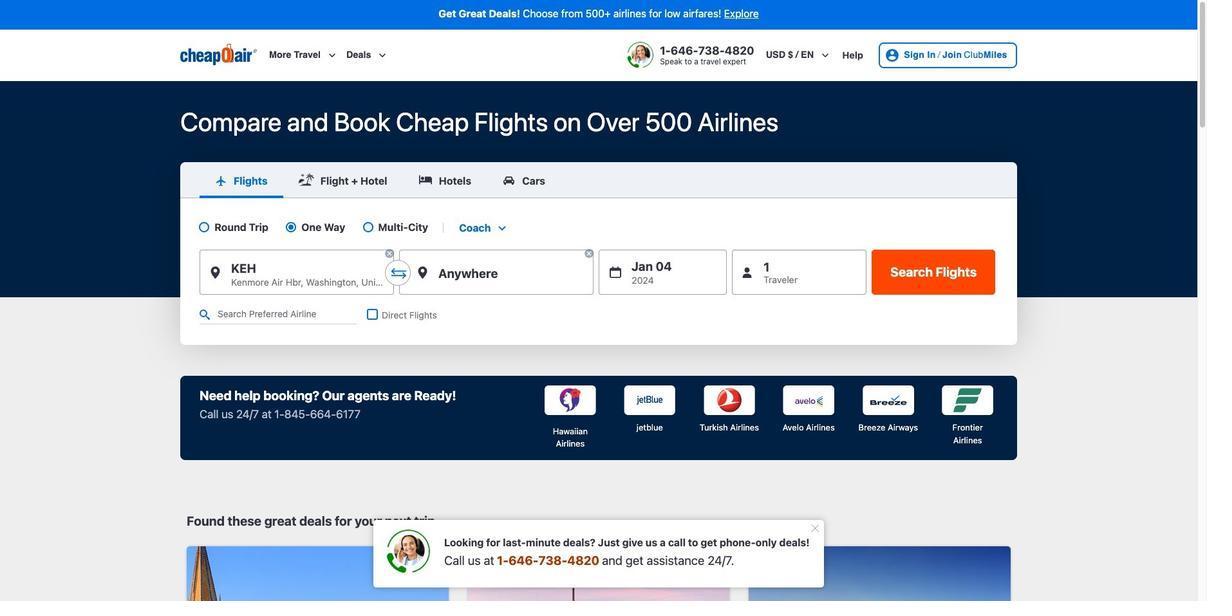 Task type: describe. For each thing, give the bounding box(es) containing it.
speak to a travel expert image
[[627, 42, 654, 69]]

search image
[[200, 310, 210, 320]]

6 srt airline image from the left
[[943, 386, 994, 416]]

search widget tabs tab list
[[180, 162, 1018, 198]]

1 srt airline image from the left
[[545, 386, 596, 416]]



Task type: vqa. For each thing, say whether or not it's contained in the screenshot.
"form"
yes



Task type: locate. For each thing, give the bounding box(es) containing it.
2 clear field image from the left
[[584, 249, 595, 259]]

0 horizontal spatial clear field image
[[385, 249, 395, 259]]

clear field image
[[385, 249, 395, 259], [584, 249, 595, 259]]

2 srt airline image from the left
[[624, 386, 676, 416]]

call us at1-646-738-4820 image
[[386, 530, 430, 574]]

form
[[180, 162, 1018, 345]]

Search Preferred Airline text field
[[200, 305, 357, 325]]

None search field
[[0, 81, 1198, 602]]

5 srt airline image from the left
[[863, 386, 915, 416]]

None field
[[454, 221, 510, 234]]

3 srt airline image from the left
[[704, 386, 755, 416]]

1 clear field image from the left
[[385, 249, 395, 259]]

1 horizontal spatial clear field image
[[584, 249, 595, 259]]

None button
[[872, 250, 996, 295]]

4 srt airline image from the left
[[783, 386, 835, 416]]

srt airline image
[[545, 386, 596, 416], [624, 386, 676, 416], [704, 386, 755, 416], [783, 386, 835, 416], [863, 386, 915, 416], [943, 386, 994, 416]]



